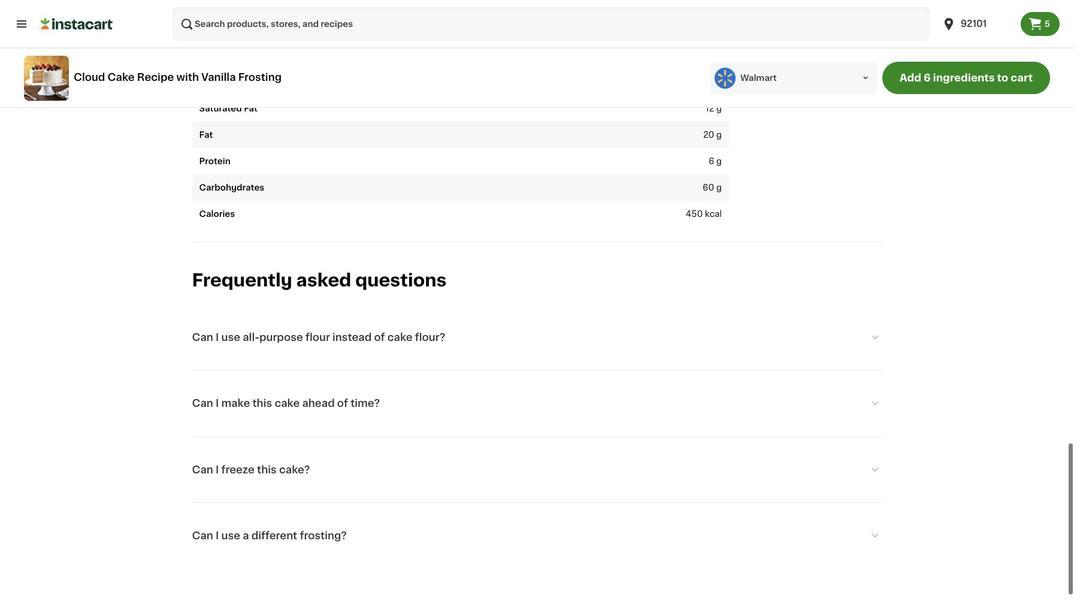 Task type: vqa. For each thing, say whether or not it's contained in the screenshot.


Task type: locate. For each thing, give the bounding box(es) containing it.
2 use from the top
[[222, 531, 240, 541]]

200 mg
[[690, 51, 722, 60]]

can i freeze this cake?
[[192, 465, 310, 475]]

add
[[900, 73, 922, 83]]

i for can i use all-purpose flour instead of cake flour?
[[216, 333, 219, 342]]

0 vertical spatial 6
[[924, 73, 931, 83]]

can i freeze this cake? button
[[192, 448, 883, 491]]

6 inside button
[[924, 73, 931, 83]]

this inside dropdown button
[[257, 465, 277, 475]]

this
[[253, 399, 272, 408], [257, 465, 277, 475]]

use left the all-
[[222, 333, 240, 342]]

12 g
[[706, 104, 722, 113]]

g down 20 g
[[717, 157, 722, 165]]

1 vertical spatial 6
[[709, 157, 715, 165]]

1 horizontal spatial 6
[[924, 73, 931, 83]]

6 up 60 g
[[709, 157, 715, 165]]

1 vertical spatial cake
[[275, 399, 300, 408]]

4 g from the top
[[717, 183, 722, 192]]

1 i from the top
[[216, 333, 219, 342]]

i left freeze on the left bottom of page
[[216, 465, 219, 475]]

g for 60 g
[[717, 183, 722, 192]]

cake
[[388, 333, 413, 342], [275, 399, 300, 408]]

time?
[[351, 399, 380, 408]]

can left freeze on the left bottom of page
[[192, 465, 213, 475]]

fat
[[244, 104, 258, 113], [199, 131, 213, 139]]

5
[[1045, 20, 1051, 28]]

can i use a different frosting?
[[192, 531, 347, 541]]

of right instead in the left bottom of the page
[[374, 333, 385, 342]]

1 vertical spatial mg
[[709, 78, 722, 86]]

frequently
[[192, 272, 292, 289]]

carbohydrates
[[199, 183, 265, 192]]

with
[[177, 72, 199, 82]]

2 can from the top
[[192, 399, 213, 408]]

of inside can i use all-purpose flour instead of cake flour? dropdown button
[[374, 333, 385, 342]]

fat right saturated at the left top
[[244, 104, 258, 113]]

5 button
[[1021, 12, 1061, 36]]

1 vertical spatial this
[[257, 465, 277, 475]]

use
[[222, 333, 240, 342], [222, 531, 240, 541]]

ahead
[[302, 399, 335, 408]]

3 can from the top
[[192, 465, 213, 475]]

4 i from the top
[[216, 531, 219, 541]]

0 vertical spatial of
[[374, 333, 385, 342]]

g right 60
[[717, 183, 722, 192]]

cart
[[1011, 73, 1034, 83]]

1 vertical spatial of
[[337, 399, 348, 408]]

i inside "dropdown button"
[[216, 399, 219, 408]]

0 vertical spatial cake
[[388, 333, 413, 342]]

0 horizontal spatial cake
[[275, 399, 300, 408]]

mg
[[709, 51, 722, 60], [709, 78, 722, 86]]

can left the all-
[[192, 333, 213, 342]]

cloud
[[74, 72, 105, 82]]

can i make this cake ahead of time? button
[[192, 382, 883, 425]]

0 vertical spatial this
[[253, 399, 272, 408]]

4 can from the top
[[192, 531, 213, 541]]

can
[[192, 333, 213, 342], [192, 399, 213, 408], [192, 465, 213, 475], [192, 531, 213, 541]]

use for a
[[222, 531, 240, 541]]

2 i from the top
[[216, 399, 219, 408]]

flour
[[306, 333, 330, 342]]

can inside "dropdown button"
[[192, 399, 213, 408]]

i for can i make this cake ahead of time?
[[216, 399, 219, 408]]

g right 12
[[717, 104, 722, 113]]

0 horizontal spatial fat
[[199, 131, 213, 139]]

6
[[924, 73, 931, 83], [709, 157, 715, 165]]

1 horizontal spatial fat
[[244, 104, 258, 113]]

i for can i freeze this cake?
[[216, 465, 219, 475]]

can for can i use a different frosting?
[[192, 531, 213, 541]]

1 use from the top
[[222, 333, 240, 342]]

1 g from the top
[[717, 104, 722, 113]]

i
[[216, 333, 219, 342], [216, 399, 219, 408], [216, 465, 219, 475], [216, 531, 219, 541]]

a
[[243, 531, 249, 541]]

1 horizontal spatial cake
[[388, 333, 413, 342]]

different
[[252, 531, 298, 541]]

this inside "dropdown button"
[[253, 399, 272, 408]]

Search field
[[173, 7, 930, 41]]

cake left flour?
[[388, 333, 413, 342]]

freeze
[[222, 465, 255, 475]]

12
[[706, 104, 715, 113]]

mg up 12 g
[[709, 78, 722, 86]]

of left time?
[[337, 399, 348, 408]]

can left make
[[192, 399, 213, 408]]

0 vertical spatial mg
[[709, 51, 722, 60]]

1 vertical spatial fat
[[199, 131, 213, 139]]

g
[[717, 104, 722, 113], [717, 131, 722, 139], [717, 157, 722, 165], [717, 183, 722, 192]]

use left "a"
[[222, 531, 240, 541]]

20 g
[[704, 131, 722, 139]]

3 g from the top
[[717, 157, 722, 165]]

1 vertical spatial use
[[222, 531, 240, 541]]

cholesterol
[[199, 78, 250, 86]]

walmart image
[[715, 67, 736, 88]]

sodium
[[199, 51, 232, 60]]

1 can from the top
[[192, 333, 213, 342]]

60 g
[[703, 183, 722, 192]]

add 6 ingredients to cart button
[[883, 62, 1051, 94]]

fat up protein
[[199, 131, 213, 139]]

ingredients
[[934, 73, 996, 83]]

can i use a different frosting? button
[[192, 514, 883, 558]]

all-
[[243, 333, 260, 342]]

6 right add
[[924, 73, 931, 83]]

to
[[998, 73, 1009, 83]]

3 i from the top
[[216, 465, 219, 475]]

2 g from the top
[[717, 131, 722, 139]]

0 vertical spatial use
[[222, 333, 240, 342]]

i left the all-
[[216, 333, 219, 342]]

None search field
[[173, 7, 930, 41]]

g right the 20
[[717, 131, 722, 139]]

g for 6 g
[[717, 157, 722, 165]]

this for make
[[253, 399, 272, 408]]

0 horizontal spatial of
[[337, 399, 348, 408]]

0 vertical spatial fat
[[244, 104, 258, 113]]

can left "a"
[[192, 531, 213, 541]]

i left make
[[216, 399, 219, 408]]

200
[[690, 51, 707, 60]]

1 horizontal spatial of
[[374, 333, 385, 342]]

i left "a"
[[216, 531, 219, 541]]

this left cake?
[[257, 465, 277, 475]]

can i use all-purpose flour instead of cake flour?
[[192, 333, 446, 342]]

mg right 200
[[709, 51, 722, 60]]

of
[[374, 333, 385, 342], [337, 399, 348, 408]]

cake left ahead
[[275, 399, 300, 408]]

20
[[704, 131, 715, 139]]

frosting
[[238, 72, 282, 82]]

this right make
[[253, 399, 272, 408]]



Task type: describe. For each thing, give the bounding box(es) containing it.
92101 button
[[935, 7, 1021, 41]]

i for can i use a different frosting?
[[216, 531, 219, 541]]

flour?
[[415, 333, 446, 342]]

frosting?
[[300, 531, 347, 541]]

this for freeze
[[257, 465, 277, 475]]

of inside can i make this cake ahead of time? "dropdown button"
[[337, 399, 348, 408]]

cloud cake recipe with vanilla frosting
[[74, 72, 282, 82]]

2 mg from the top
[[709, 78, 722, 86]]

purpose
[[260, 333, 303, 342]]

saturated
[[199, 104, 242, 113]]

can for can i make this cake ahead of time?
[[192, 399, 213, 408]]

cake
[[108, 72, 135, 82]]

can for can i use all-purpose flour instead of cake flour?
[[192, 333, 213, 342]]

92101 button
[[942, 7, 1014, 41]]

6 g
[[709, 157, 722, 165]]

fiber
[[199, 25, 221, 34]]

kcal
[[706, 210, 722, 218]]

g for 20 g
[[717, 131, 722, 139]]

calories
[[199, 210, 235, 218]]

add 6 ingredients to cart
[[900, 73, 1034, 83]]

instacart logo image
[[41, 17, 113, 31]]

questions
[[356, 272, 447, 289]]

0 horizontal spatial 6
[[709, 157, 715, 165]]

cake inside dropdown button
[[388, 333, 413, 342]]

1 mg from the top
[[709, 51, 722, 60]]

can for can i freeze this cake?
[[192, 465, 213, 475]]

instead
[[333, 333, 372, 342]]

walmart
[[741, 74, 777, 82]]

g for 12 g
[[717, 104, 722, 113]]

use for all-
[[222, 333, 240, 342]]

cake inside "dropdown button"
[[275, 399, 300, 408]]

can i use all-purpose flour instead of cake flour? button
[[192, 316, 883, 359]]

450
[[686, 210, 703, 218]]

make
[[222, 399, 250, 408]]

60
[[703, 183, 715, 192]]

saturated fat
[[199, 104, 258, 113]]

recipe
[[137, 72, 174, 82]]

vanilla
[[201, 72, 236, 82]]

protein
[[199, 157, 231, 165]]

can i make this cake ahead of time?
[[192, 399, 380, 408]]

92101
[[961, 19, 988, 28]]

frequently asked questions
[[192, 272, 447, 289]]

cake?
[[279, 465, 310, 475]]

asked
[[296, 272, 352, 289]]

450 kcal
[[686, 210, 722, 218]]

walmart button
[[710, 62, 878, 94]]



